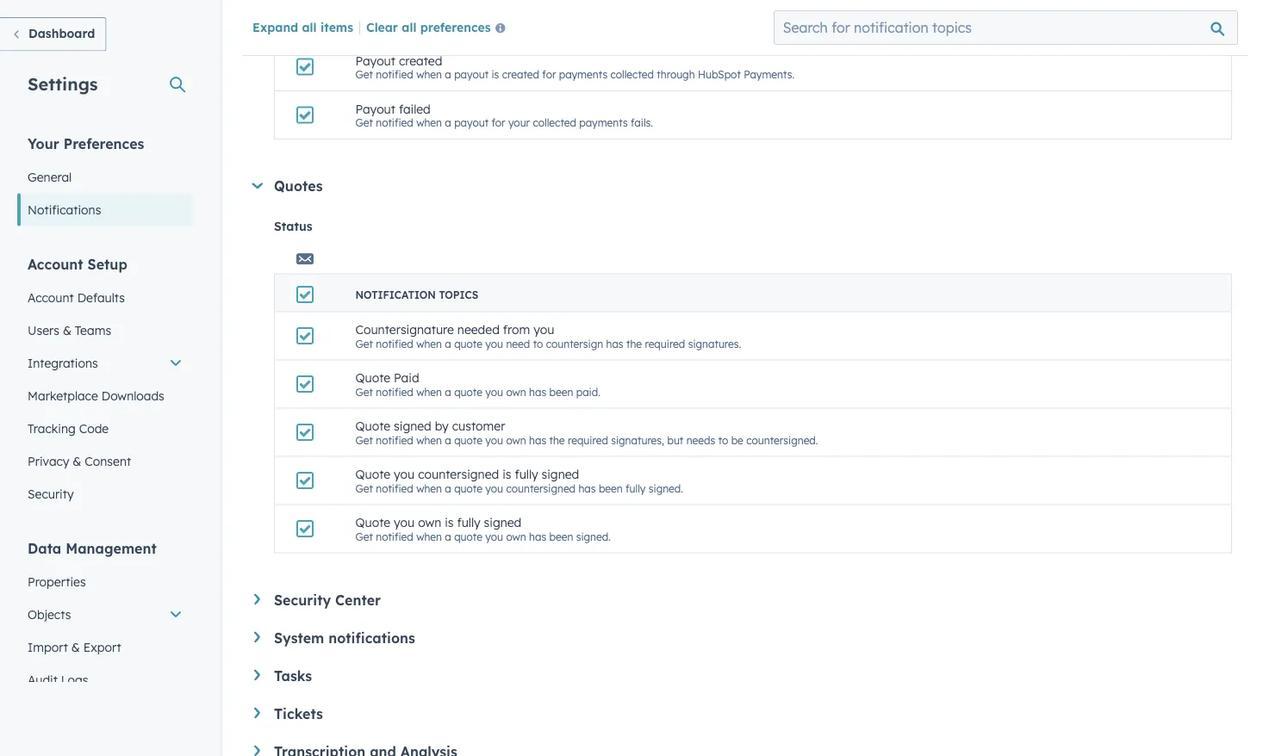 Task type: describe. For each thing, give the bounding box(es) containing it.
dashboard
[[28, 26, 95, 41]]

signed for quote you own is fully signed
[[484, 515, 522, 530]]

import & export link
[[17, 631, 193, 664]]

your preferences element
[[17, 134, 193, 226]]

1 horizontal spatial countersigned
[[506, 482, 576, 495]]

caret image for tasks
[[254, 670, 260, 681]]

notifications
[[329, 630, 415, 647]]

privacy & consent
[[28, 454, 131, 469]]

account for account setup
[[28, 256, 83, 273]]

3 caret image from the top
[[254, 746, 260, 757]]

a inside payout created get notified when a payout is created for payments collected through hubspot payments.
[[445, 68, 452, 81]]

has inside quote signed by customer get notified when a quote you own has the required signatures, but needs to be countersigned.
[[529, 434, 547, 447]]

1 makes from the left
[[503, 20, 535, 33]]

paid.
[[576, 386, 601, 398]]

security link
[[17, 478, 193, 511]]

privacy & consent link
[[17, 445, 193, 478]]

notifications link
[[17, 194, 193, 226]]

recurring
[[652, 20, 696, 33]]

payment
[[356, 5, 406, 20]]

expand all items button
[[253, 19, 353, 34]]

customer inside quote signed by customer get notified when a quote you own has the required signatures, but needs to be countersigned.
[[452, 419, 505, 434]]

downloads
[[101, 388, 164, 403]]

signatures,
[[611, 434, 665, 447]]

or
[[595, 20, 605, 33]]

security for security
[[28, 487, 74, 502]]

from
[[503, 322, 530, 337]]

has inside quote paid get notified when a quote you own has been paid.
[[529, 386, 547, 398]]

users & teams link
[[17, 314, 193, 347]]

objects button
[[17, 599, 193, 631]]

clear all preferences button
[[366, 18, 513, 39]]

required inside countersignature needed from you get notified when a quote you need to countersign has the required signatures.
[[645, 337, 686, 350]]

Search for notification topics search field
[[774, 10, 1239, 45]]

signed. inside quote you countersigned is fully signed get notified when a quote you countersigned has been fully signed.
[[649, 482, 684, 495]]

tracking code
[[28, 421, 109, 436]]

has for quote you countersigned is fully signed
[[579, 482, 596, 495]]

system
[[274, 630, 324, 647]]

tracking code link
[[17, 412, 193, 445]]

is for own
[[445, 515, 454, 530]]

tickets
[[274, 706, 323, 723]]

you inside quote paid get notified when a quote you own has been paid.
[[486, 386, 504, 398]]

received
[[410, 5, 457, 20]]

expand all items
[[253, 19, 353, 34]]

through
[[657, 68, 695, 81]]

all for clear
[[402, 19, 417, 34]]

has for quote you own is fully signed
[[529, 530, 547, 543]]

been for quote you own is fully signed
[[550, 530, 574, 543]]

teams
[[75, 323, 111, 338]]

own inside quote paid get notified when a quote you own has been paid.
[[506, 386, 526, 398]]

security for security center
[[274, 592, 331, 609]]

hubspot
[[698, 68, 741, 81]]

export
[[83, 640, 121, 655]]

fails.
[[631, 116, 653, 129]]

signed. inside quote you own is fully signed get notified when a quote you own has been signed.
[[576, 530, 611, 543]]

collected inside payout created get notified when a payout is created for payments collected through hubspot payments.
[[611, 68, 654, 81]]

payout failed get notified when a payout for your collected payments fails.
[[356, 101, 653, 129]]

0 horizontal spatial created
[[399, 53, 443, 68]]

purchase
[[547, 20, 592, 33]]

tickets button
[[254, 706, 1233, 723]]

is for countersigned
[[503, 467, 512, 482]]

topics
[[439, 288, 479, 301]]

import & export
[[28, 640, 121, 655]]

notification
[[356, 288, 436, 301]]

import
[[28, 640, 68, 655]]

code
[[79, 421, 109, 436]]

quote paid get notified when a quote you own has been paid.
[[356, 370, 601, 398]]

notified inside quote you countersigned is fully signed get notified when a quote you countersigned has been fully signed.
[[376, 482, 414, 495]]

signed inside quote signed by customer get notified when a quote you own has the required signatures, but needs to be countersigned.
[[394, 419, 432, 434]]

caret image for tickets
[[254, 708, 260, 719]]

to inside countersignature needed from you get notified when a quote you need to countersign has the required signatures.
[[533, 337, 543, 350]]

payment received get notified when a customer makes a purchase or makes a recurring payment.
[[356, 5, 744, 33]]

quote signed by customer get notified when a quote you own has the required signatures, but needs to be countersigned.
[[356, 419, 819, 447]]

marketplace downloads link
[[17, 380, 193, 412]]

payout for payout failed
[[356, 101, 396, 116]]

the inside countersignature needed from you get notified when a quote you need to countersign has the required signatures.
[[627, 337, 642, 350]]

needs
[[687, 434, 716, 447]]

for inside payout failed get notified when a payout for your collected payments fails.
[[492, 116, 506, 129]]

audit logs
[[28, 673, 88, 688]]

failed
[[399, 101, 431, 116]]

payments for created
[[559, 68, 608, 81]]

clear all preferences
[[366, 19, 491, 34]]

when inside quote signed by customer get notified when a quote you own has the required signatures, but needs to be countersigned.
[[417, 434, 442, 447]]

setup
[[88, 256, 127, 273]]

when inside payout failed get notified when a payout for your collected payments fails.
[[417, 116, 442, 129]]

paid
[[394, 370, 419, 386]]

the inside quote signed by customer get notified when a quote you own has the required signatures, but needs to be countersigned.
[[550, 434, 565, 447]]

your
[[508, 116, 530, 129]]

get inside countersignature needed from you get notified when a quote you need to countersign has the required signatures.
[[356, 337, 373, 350]]

when inside payout created get notified when a payout is created for payments collected through hubspot payments.
[[417, 68, 442, 81]]

privacy
[[28, 454, 69, 469]]

quote for quote signed by customer
[[356, 419, 391, 434]]

users & teams
[[28, 323, 111, 338]]

get inside payout failed get notified when a payout for your collected payments fails.
[[356, 116, 373, 129]]

data management element
[[17, 539, 193, 697]]

payout for failed
[[454, 116, 489, 129]]

data
[[28, 540, 61, 557]]

when inside countersignature needed from you get notified when a quote you need to countersign has the required signatures.
[[417, 337, 442, 350]]

caret image for quotes
[[252, 183, 263, 189]]

& for teams
[[63, 323, 71, 338]]

objects
[[28, 607, 71, 622]]

account setup
[[28, 256, 127, 273]]

quote for quote you own is fully signed
[[356, 515, 391, 530]]

get inside quote you countersigned is fully signed get notified when a quote you countersigned has been fully signed.
[[356, 482, 373, 495]]

settings
[[28, 73, 98, 94]]

has for countersignature needed from you
[[606, 337, 624, 350]]

collected inside payout failed get notified when a payout for your collected payments fails.
[[533, 116, 577, 129]]

account for account defaults
[[28, 290, 74, 305]]

own inside quote signed by customer get notified when a quote you own has the required signatures, but needs to be countersigned.
[[506, 434, 526, 447]]

by
[[435, 419, 449, 434]]



Task type: locate. For each thing, give the bounding box(es) containing it.
3 notified from the top
[[376, 116, 414, 129]]

caret image for security center
[[254, 594, 260, 605]]

signed down quote signed by customer get notified when a quote you own has the required signatures, but needs to be countersigned.
[[542, 467, 580, 482]]

caret image for system notifications
[[254, 632, 260, 643]]

2 account from the top
[[28, 290, 74, 305]]

0 horizontal spatial countersigned
[[418, 467, 499, 482]]

quote inside quote paid get notified when a quote you own has been paid.
[[356, 370, 391, 386]]

quote you countersigned is fully signed get notified when a quote you countersigned has been fully signed.
[[356, 467, 684, 495]]

is inside quote you countersigned is fully signed get notified when a quote you countersigned has been fully signed.
[[503, 467, 512, 482]]

0 horizontal spatial security
[[28, 487, 74, 502]]

payout left your
[[454, 116, 489, 129]]

quote down quote you countersigned is fully signed get notified when a quote you countersigned has been fully signed.
[[454, 530, 483, 543]]

the up quote you countersigned is fully signed get notified when a quote you countersigned has been fully signed.
[[550, 434, 565, 447]]

quote inside quote you countersigned is fully signed get notified when a quote you countersigned has been fully signed.
[[356, 467, 391, 482]]

is down quote you countersigned is fully signed get notified when a quote you countersigned has been fully signed.
[[445, 515, 454, 530]]

for down purchase
[[542, 68, 556, 81]]

2 vertical spatial caret image
[[254, 746, 260, 757]]

2 vertical spatial been
[[550, 530, 574, 543]]

payout inside payout created get notified when a payout is created for payments collected through hubspot payments.
[[356, 53, 396, 68]]

0 vertical spatial payments
[[559, 68, 608, 81]]

created
[[399, 53, 443, 68], [502, 68, 540, 81]]

countersigned.
[[747, 434, 819, 447]]

account defaults
[[28, 290, 125, 305]]

general
[[28, 169, 72, 184]]

fully down signatures,
[[626, 482, 646, 495]]

2 caret image from the top
[[254, 708, 260, 719]]

0 horizontal spatial the
[[550, 434, 565, 447]]

security up system
[[274, 592, 331, 609]]

payout for payout created
[[356, 53, 396, 68]]

countersigned down by
[[418, 467, 499, 482]]

notified inside payout created get notified when a payout is created for payments collected through hubspot payments.
[[376, 68, 414, 81]]

payments left fails.
[[580, 116, 628, 129]]

for
[[542, 68, 556, 81], [492, 116, 506, 129]]

security center button
[[254, 592, 1233, 609]]

users
[[28, 323, 59, 338]]

2 vertical spatial signed
[[484, 515, 522, 530]]

3 quote from the top
[[356, 467, 391, 482]]

payments for failed
[[580, 116, 628, 129]]

get inside quote signed by customer get notified when a quote you own has the required signatures, but needs to be countersigned.
[[356, 434, 373, 447]]

0 horizontal spatial makes
[[503, 20, 535, 33]]

1 when from the top
[[417, 20, 442, 33]]

caret image left system
[[254, 632, 260, 643]]

collected left through
[[611, 68, 654, 81]]

& for export
[[71, 640, 80, 655]]

fully inside quote you own is fully signed get notified when a quote you own has been signed.
[[457, 515, 481, 530]]

notified inside payout failed get notified when a payout for your collected payments fails.
[[376, 116, 414, 129]]

caret image
[[252, 183, 263, 189], [254, 594, 260, 605], [254, 632, 260, 643]]

quote up quote you own is fully signed get notified when a quote you own has been signed.
[[454, 482, 483, 495]]

been inside quote you countersigned is fully signed get notified when a quote you countersigned has been fully signed.
[[599, 482, 623, 495]]

payout down clear
[[356, 53, 396, 68]]

a inside countersignature needed from you get notified when a quote you need to countersign has the required signatures.
[[445, 337, 452, 350]]

to inside quote signed by customer get notified when a quote you own has the required signatures, but needs to be countersigned.
[[719, 434, 729, 447]]

1 vertical spatial security
[[274, 592, 331, 609]]

0 vertical spatial &
[[63, 323, 71, 338]]

collected
[[611, 68, 654, 81], [533, 116, 577, 129]]

payments down purchase
[[559, 68, 608, 81]]

1 vertical spatial signed.
[[576, 530, 611, 543]]

2 vertical spatial is
[[445, 515, 454, 530]]

own
[[506, 386, 526, 398], [506, 434, 526, 447], [418, 515, 442, 530], [506, 530, 526, 543]]

1 vertical spatial been
[[599, 482, 623, 495]]

caret image inside quotes dropdown button
[[252, 183, 263, 189]]

2 payout from the top
[[454, 116, 489, 129]]

system notifications button
[[254, 630, 1233, 647]]

your preferences
[[28, 135, 144, 152]]

1 horizontal spatial created
[[502, 68, 540, 81]]

0 vertical spatial signed
[[394, 419, 432, 434]]

2 horizontal spatial is
[[503, 467, 512, 482]]

quote
[[356, 370, 391, 386], [356, 419, 391, 434], [356, 467, 391, 482], [356, 515, 391, 530]]

7 notified from the top
[[376, 482, 414, 495]]

quotes button
[[252, 178, 1233, 195]]

0 horizontal spatial signed.
[[576, 530, 611, 543]]

0 vertical spatial collected
[[611, 68, 654, 81]]

4 quote from the top
[[454, 482, 483, 495]]

2 horizontal spatial signed
[[542, 467, 580, 482]]

caret image inside security center dropdown button
[[254, 594, 260, 605]]

quote inside quote you own is fully signed get notified when a quote you own has been signed.
[[454, 530, 483, 543]]

created down clear all preferences
[[399, 53, 443, 68]]

get inside payout created get notified when a payout is created for payments collected through hubspot payments.
[[356, 68, 373, 81]]

2 quote from the top
[[356, 419, 391, 434]]

has inside countersignature needed from you get notified when a quote you need to countersign has the required signatures.
[[606, 337, 624, 350]]

has inside quote you own is fully signed get notified when a quote you own has been signed.
[[529, 530, 547, 543]]

marketplace downloads
[[28, 388, 164, 403]]

quote inside quote you own is fully signed get notified when a quote you own has been signed.
[[356, 515, 391, 530]]

been inside quote you own is fully signed get notified when a quote you own has been signed.
[[550, 530, 574, 543]]

1 vertical spatial payout
[[454, 116, 489, 129]]

1 vertical spatial signed
[[542, 467, 580, 482]]

quote inside quote signed by customer get notified when a quote you own has the required signatures, but needs to be countersigned.
[[454, 434, 483, 447]]

6 get from the top
[[356, 434, 373, 447]]

expand
[[253, 19, 298, 34]]

notifications
[[28, 202, 101, 217]]

fully down quote you countersigned is fully signed get notified when a quote you countersigned has been fully signed.
[[457, 515, 481, 530]]

preferences
[[420, 19, 491, 34]]

payments inside payout failed get notified when a payout for your collected payments fails.
[[580, 116, 628, 129]]

5 notified from the top
[[376, 386, 414, 398]]

2 when from the top
[[417, 68, 442, 81]]

0 vertical spatial is
[[492, 68, 499, 81]]

signed down quote you countersigned is fully signed get notified when a quote you countersigned has been fully signed.
[[484, 515, 522, 530]]

fully
[[515, 467, 538, 482], [626, 482, 646, 495], [457, 515, 481, 530]]

1 get from the top
[[356, 20, 373, 33]]

signed for quote you countersigned is fully signed
[[542, 467, 580, 482]]

1 horizontal spatial is
[[492, 68, 499, 81]]

3 get from the top
[[356, 116, 373, 129]]

4 notified from the top
[[376, 337, 414, 350]]

all inside button
[[402, 19, 417, 34]]

clear
[[366, 19, 398, 34]]

security inside account setup element
[[28, 487, 74, 502]]

0 vertical spatial caret image
[[254, 670, 260, 681]]

payout left the failed
[[356, 101, 396, 116]]

1 vertical spatial collected
[[533, 116, 577, 129]]

2 quote from the top
[[454, 386, 483, 398]]

security center
[[274, 592, 381, 609]]

2 vertical spatial &
[[71, 640, 80, 655]]

notified inside quote you own is fully signed get notified when a quote you own has been signed.
[[376, 530, 414, 543]]

required inside quote signed by customer get notified when a quote you own has the required signatures, but needs to be countersigned.
[[568, 434, 608, 447]]

needed
[[458, 322, 500, 337]]

a inside quote you countersigned is fully signed get notified when a quote you countersigned has been fully signed.
[[445, 482, 452, 495]]

the right "countersign"
[[627, 337, 642, 350]]

caret image inside tickets dropdown button
[[254, 708, 260, 719]]

all right clear
[[402, 19, 417, 34]]

0 vertical spatial customer
[[454, 20, 500, 33]]

payout created get notified when a payout is created for payments collected through hubspot payments.
[[356, 53, 795, 81]]

required down paid.
[[568, 434, 608, 447]]

countersigned up quote you own is fully signed get notified when a quote you own has been signed.
[[506, 482, 576, 495]]

quote down needed on the top of page
[[454, 386, 483, 398]]

defaults
[[77, 290, 125, 305]]

countersignature
[[356, 322, 454, 337]]

quote inside quote paid get notified when a quote you own has been paid.
[[454, 386, 483, 398]]

all for expand
[[302, 19, 317, 34]]

a inside quote signed by customer get notified when a quote you own has the required signatures, but needs to be countersigned.
[[445, 434, 452, 447]]

& for consent
[[73, 454, 81, 469]]

5 get from the top
[[356, 386, 373, 398]]

1 payout from the top
[[454, 68, 489, 81]]

1 vertical spatial caret image
[[254, 708, 260, 719]]

center
[[335, 592, 381, 609]]

is up quote you own is fully signed get notified when a quote you own has been signed.
[[503, 467, 512, 482]]

1 horizontal spatial makes
[[608, 20, 640, 33]]

1 caret image from the top
[[254, 670, 260, 681]]

& inside data management element
[[71, 640, 80, 655]]

quote inside quote you countersigned is fully signed get notified when a quote you countersigned has been fully signed.
[[454, 482, 483, 495]]

1 horizontal spatial required
[[645, 337, 686, 350]]

quote inside quote signed by customer get notified when a quote you own has the required signatures, but needs to be countersigned.
[[356, 419, 391, 434]]

0 horizontal spatial to
[[533, 337, 543, 350]]

items
[[321, 19, 353, 34]]

5 quote from the top
[[454, 530, 483, 543]]

4 when from the top
[[417, 337, 442, 350]]

customer inside payment received get notified when a customer makes a purchase or makes a recurring payment.
[[454, 20, 500, 33]]

for left your
[[492, 116, 506, 129]]

been inside quote paid get notified when a quote you own has been paid.
[[550, 386, 574, 398]]

countersigned
[[418, 467, 499, 482], [506, 482, 576, 495]]

when inside payment received get notified when a customer makes a purchase or makes a recurring payment.
[[417, 20, 442, 33]]

quote for quote you countersigned is fully signed
[[356, 467, 391, 482]]

signed left by
[[394, 419, 432, 434]]

is
[[492, 68, 499, 81], [503, 467, 512, 482], [445, 515, 454, 530]]

account setup element
[[17, 255, 193, 511]]

when inside quote you own is fully signed get notified when a quote you own has been signed.
[[417, 530, 442, 543]]

0 vertical spatial for
[[542, 68, 556, 81]]

required left signatures.
[[645, 337, 686, 350]]

management
[[66, 540, 157, 557]]

1 horizontal spatial signed
[[484, 515, 522, 530]]

has left paid.
[[529, 386, 547, 398]]

to left be
[[719, 434, 729, 447]]

caret image inside the tasks dropdown button
[[254, 670, 260, 681]]

8 notified from the top
[[376, 530, 414, 543]]

1 horizontal spatial security
[[274, 592, 331, 609]]

the
[[627, 337, 642, 350], [550, 434, 565, 447]]

0 vertical spatial the
[[627, 337, 642, 350]]

when
[[417, 20, 442, 33], [417, 68, 442, 81], [417, 116, 442, 129], [417, 337, 442, 350], [417, 386, 442, 398], [417, 434, 442, 447], [417, 482, 442, 495], [417, 530, 442, 543]]

3 quote from the top
[[454, 434, 483, 447]]

but
[[668, 434, 684, 447]]

8 when from the top
[[417, 530, 442, 543]]

3 when from the top
[[417, 116, 442, 129]]

collected right your
[[533, 116, 577, 129]]

makes
[[503, 20, 535, 33], [608, 20, 640, 33]]

6 when from the top
[[417, 434, 442, 447]]

quote you own is fully signed get notified when a quote you own has been signed.
[[356, 515, 611, 543]]

when inside quote you countersigned is fully signed get notified when a quote you countersigned has been fully signed.
[[417, 482, 442, 495]]

0 vertical spatial to
[[533, 337, 543, 350]]

1 vertical spatial caret image
[[254, 594, 260, 605]]

signed inside quote you countersigned is fully signed get notified when a quote you countersigned has been fully signed.
[[542, 467, 580, 482]]

tracking
[[28, 421, 76, 436]]

6 notified from the top
[[376, 434, 414, 447]]

get inside payment received get notified when a customer makes a purchase or makes a recurring payment.
[[356, 20, 373, 33]]

0 vertical spatial been
[[550, 386, 574, 398]]

2 makes from the left
[[608, 20, 640, 33]]

quote up quote paid get notified when a quote you own has been paid.
[[454, 337, 483, 350]]

notified inside countersignature needed from you get notified when a quote you need to countersign has the required signatures.
[[376, 337, 414, 350]]

4 get from the top
[[356, 337, 373, 350]]

integrations button
[[17, 347, 193, 380]]

0 vertical spatial signed.
[[649, 482, 684, 495]]

a inside quote paid get notified when a quote you own has been paid.
[[445, 386, 452, 398]]

status
[[274, 219, 313, 234]]

1 horizontal spatial all
[[402, 19, 417, 34]]

1 vertical spatial required
[[568, 434, 608, 447]]

account defaults link
[[17, 281, 193, 314]]

0 vertical spatial required
[[645, 337, 686, 350]]

a inside payout failed get notified when a payout for your collected payments fails.
[[445, 116, 452, 129]]

be
[[732, 434, 744, 447]]

0 horizontal spatial for
[[492, 116, 506, 129]]

security
[[28, 487, 74, 502], [274, 592, 331, 609]]

been down quote you countersigned is fully signed get notified when a quote you countersigned has been fully signed.
[[550, 530, 574, 543]]

payment.
[[698, 20, 744, 33]]

quote right by
[[454, 434, 483, 447]]

8 get from the top
[[356, 530, 373, 543]]

a inside quote you own is fully signed get notified when a quote you own has been signed.
[[445, 530, 452, 543]]

caret image left quotes
[[252, 183, 263, 189]]

1 vertical spatial &
[[73, 454, 81, 469]]

quote for quote paid
[[356, 370, 391, 386]]

is inside quote you own is fully signed get notified when a quote you own has been signed.
[[445, 515, 454, 530]]

caret image
[[254, 670, 260, 681], [254, 708, 260, 719], [254, 746, 260, 757]]

caret image inside system notifications dropdown button
[[254, 632, 260, 643]]

payout for created
[[454, 68, 489, 81]]

account up 'account defaults'
[[28, 256, 83, 273]]

2 payout from the top
[[356, 101, 396, 116]]

integrations
[[28, 356, 98, 371]]

been down signatures,
[[599, 482, 623, 495]]

all left items
[[302, 19, 317, 34]]

1 vertical spatial to
[[719, 434, 729, 447]]

you inside quote signed by customer get notified when a quote you own has the required signatures, but needs to be countersigned.
[[486, 434, 504, 447]]

1 vertical spatial the
[[550, 434, 565, 447]]

0 horizontal spatial required
[[568, 434, 608, 447]]

is inside payout created get notified when a payout is created for payments collected through hubspot payments.
[[492, 68, 499, 81]]

1 vertical spatial payout
[[356, 101, 396, 116]]

makes left purchase
[[503, 20, 535, 33]]

account up users
[[28, 290, 74, 305]]

0 horizontal spatial collected
[[533, 116, 577, 129]]

security down privacy
[[28, 487, 74, 502]]

1 horizontal spatial for
[[542, 68, 556, 81]]

been left paid.
[[550, 386, 574, 398]]

has up quote you countersigned is fully signed get notified when a quote you countersigned has been fully signed.
[[529, 434, 547, 447]]

properties link
[[17, 566, 193, 599]]

get inside quote paid get notified when a quote you own has been paid.
[[356, 386, 373, 398]]

& right users
[[63, 323, 71, 338]]

1 horizontal spatial to
[[719, 434, 729, 447]]

& left export
[[71, 640, 80, 655]]

need
[[506, 337, 530, 350]]

1 all from the left
[[302, 19, 317, 34]]

consent
[[85, 454, 131, 469]]

4 quote from the top
[[356, 515, 391, 530]]

2 vertical spatial caret image
[[254, 632, 260, 643]]

quote inside countersignature needed from you get notified when a quote you need to countersign has the required signatures.
[[454, 337, 483, 350]]

fully for quote you own is fully signed
[[457, 515, 481, 530]]

1 vertical spatial customer
[[452, 419, 505, 434]]

notification topics
[[356, 288, 479, 301]]

payout down the preferences
[[454, 68, 489, 81]]

notified inside quote signed by customer get notified when a quote you own has the required signatures, but needs to be countersigned.
[[376, 434, 414, 447]]

when inside quote paid get notified when a quote you own has been paid.
[[417, 386, 442, 398]]

fully up quote you own is fully signed get notified when a quote you own has been signed.
[[515, 467, 538, 482]]

audit
[[28, 673, 58, 688]]

0 horizontal spatial all
[[302, 19, 317, 34]]

is up payout failed get notified when a payout for your collected payments fails.
[[492, 68, 499, 81]]

0 horizontal spatial signed
[[394, 419, 432, 434]]

payments.
[[744, 68, 795, 81]]

payout inside payout failed get notified when a payout for your collected payments fails.
[[356, 101, 396, 116]]

tasks button
[[254, 668, 1233, 685]]

signatures.
[[688, 337, 742, 350]]

7 get from the top
[[356, 482, 373, 495]]

1 horizontal spatial collected
[[611, 68, 654, 81]]

payments inside payout created get notified when a payout is created for payments collected through hubspot payments.
[[559, 68, 608, 81]]

caret image left security center
[[254, 594, 260, 605]]

dashboard link
[[0, 17, 106, 51]]

for inside payout created get notified when a payout is created for payments collected through hubspot payments.
[[542, 68, 556, 81]]

system notifications
[[274, 630, 415, 647]]

payout inside payout created get notified when a payout is created for payments collected through hubspot payments.
[[454, 68, 489, 81]]

1 vertical spatial payments
[[580, 116, 628, 129]]

0 vertical spatial payout
[[356, 53, 396, 68]]

marketplace
[[28, 388, 98, 403]]

0 vertical spatial account
[[28, 256, 83, 273]]

makes right or at the top left
[[608, 20, 640, 33]]

0 horizontal spatial fully
[[457, 515, 481, 530]]

0 vertical spatial caret image
[[252, 183, 263, 189]]

to right need
[[533, 337, 543, 350]]

2 get from the top
[[356, 68, 373, 81]]

get inside quote you own is fully signed get notified when a quote you own has been signed.
[[356, 530, 373, 543]]

has right "countersign"
[[606, 337, 624, 350]]

0 horizontal spatial is
[[445, 515, 454, 530]]

& right privacy
[[73, 454, 81, 469]]

1 account from the top
[[28, 256, 83, 273]]

2 horizontal spatial fully
[[626, 482, 646, 495]]

2 all from the left
[[402, 19, 417, 34]]

1 horizontal spatial signed.
[[649, 482, 684, 495]]

0 vertical spatial payout
[[454, 68, 489, 81]]

properties
[[28, 575, 86, 590]]

tasks
[[274, 668, 312, 685]]

has down quote signed by customer get notified when a quote you own has the required signatures, but needs to be countersigned.
[[579, 482, 596, 495]]

audit logs link
[[17, 664, 193, 697]]

countersignature needed from you get notified when a quote you need to countersign has the required signatures.
[[356, 322, 742, 350]]

1 vertical spatial is
[[503, 467, 512, 482]]

0 vertical spatial security
[[28, 487, 74, 502]]

has down quote you countersigned is fully signed get notified when a quote you countersigned has been fully signed.
[[529, 530, 547, 543]]

created up payout failed get notified when a payout for your collected payments fails.
[[502, 68, 540, 81]]

customer
[[454, 20, 500, 33], [452, 419, 505, 434]]

1 quote from the top
[[356, 370, 391, 386]]

1 horizontal spatial the
[[627, 337, 642, 350]]

data management
[[28, 540, 157, 557]]

7 when from the top
[[417, 482, 442, 495]]

5 when from the top
[[417, 386, 442, 398]]

1 vertical spatial for
[[492, 116, 506, 129]]

1 vertical spatial account
[[28, 290, 74, 305]]

notified inside quote paid get notified when a quote you own has been paid.
[[376, 386, 414, 398]]

been for quote you countersigned is fully signed
[[599, 482, 623, 495]]

general link
[[17, 161, 193, 194]]

payout inside payout failed get notified when a payout for your collected payments fails.
[[454, 116, 489, 129]]

1 notified from the top
[[376, 20, 414, 33]]

2 notified from the top
[[376, 68, 414, 81]]

your
[[28, 135, 59, 152]]

notified
[[376, 20, 414, 33], [376, 68, 414, 81], [376, 116, 414, 129], [376, 337, 414, 350], [376, 386, 414, 398], [376, 434, 414, 447], [376, 482, 414, 495], [376, 530, 414, 543]]

1 horizontal spatial fully
[[515, 467, 538, 482]]

1 quote from the top
[[454, 337, 483, 350]]

fully for quote you countersigned is fully signed
[[515, 467, 538, 482]]

to
[[533, 337, 543, 350], [719, 434, 729, 447]]

1 payout from the top
[[356, 53, 396, 68]]

payments
[[559, 68, 608, 81], [580, 116, 628, 129]]

logs
[[61, 673, 88, 688]]

has inside quote you countersigned is fully signed get notified when a quote you countersigned has been fully signed.
[[579, 482, 596, 495]]

signed inside quote you own is fully signed get notified when a quote you own has been signed.
[[484, 515, 522, 530]]

notified inside payment received get notified when a customer makes a purchase or makes a recurring payment.
[[376, 20, 414, 33]]



Task type: vqa. For each thing, say whether or not it's contained in the screenshot.


